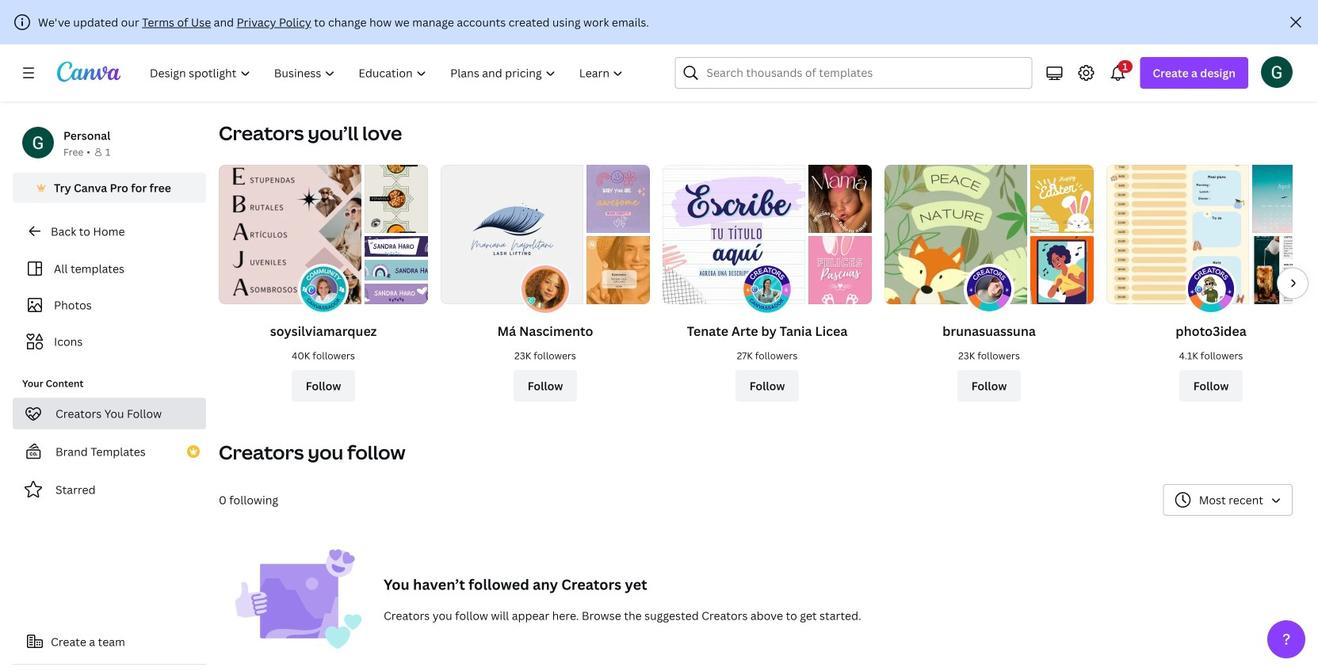 Task type: locate. For each thing, give the bounding box(es) containing it.
None search field
[[675, 57, 1032, 89]]



Task type: describe. For each thing, give the bounding box(es) containing it.
greg robinson image
[[1261, 56, 1293, 88]]

top level navigation element
[[139, 57, 637, 89]]

Search search field
[[707, 58, 1022, 88]]



Task type: vqa. For each thing, say whether or not it's contained in the screenshot.
Whiteboard IMAGE
no



